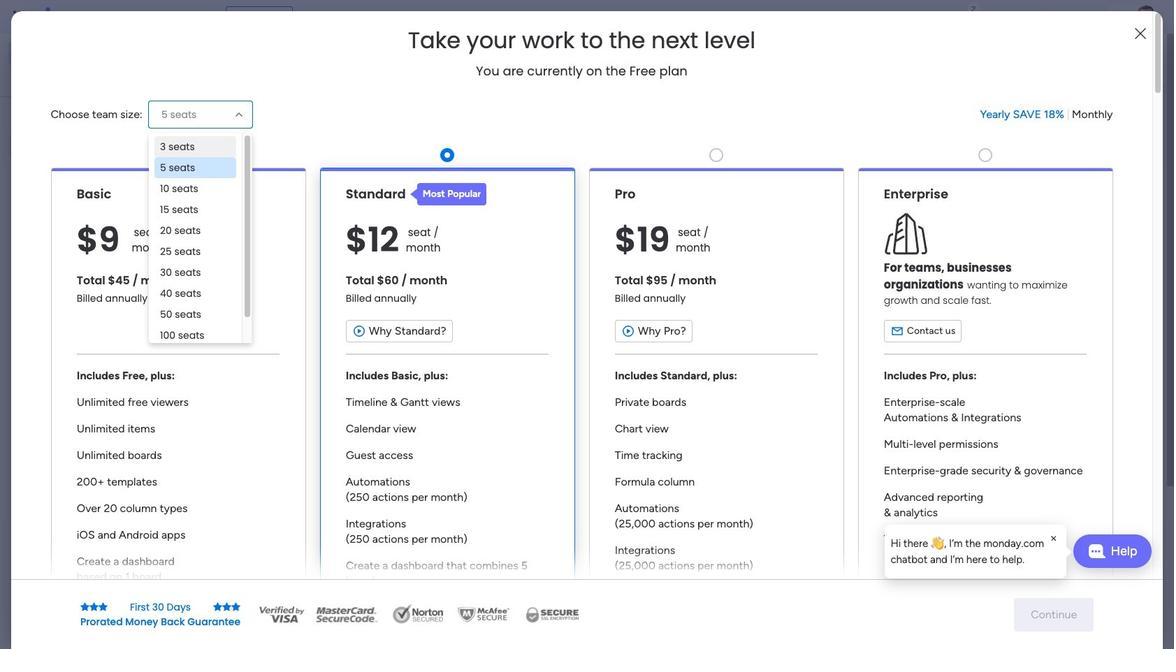 Task type: locate. For each thing, give the bounding box(es) containing it.
dialog
[[886, 525, 1067, 579]]

component image
[[234, 277, 246, 290]]

4 star image from the left
[[232, 602, 241, 612]]

chat bot icon image
[[1089, 545, 1106, 559]]

component image
[[691, 277, 704, 290]]

close recently visited image
[[216, 114, 233, 131]]

option
[[8, 42, 170, 64], [8, 66, 170, 88], [0, 165, 178, 168]]

1 star image from the left
[[99, 602, 108, 612]]

verified by visa image
[[257, 605, 306, 626]]

basic tier selected option
[[51, 168, 306, 631]]

templates image image
[[957, 281, 1141, 378]]

star image
[[80, 602, 89, 612], [89, 602, 99, 612], [222, 602, 232, 612], [232, 602, 241, 612]]

heading
[[408, 28, 756, 53]]

2 element
[[357, 527, 374, 543]]

invite members image
[[988, 10, 1002, 24]]

2 star image from the left
[[89, 602, 99, 612]]

1 horizontal spatial add to favorites image
[[643, 256, 657, 270]]

terry turtle image up verified by visa image
[[249, 575, 277, 603]]

1 add to favorites image from the left
[[415, 256, 429, 270]]

terry turtle image
[[1136, 6, 1158, 28], [249, 575, 277, 603]]

add to favorites image
[[415, 256, 429, 270], [643, 256, 657, 270]]

0 horizontal spatial terry turtle image
[[249, 575, 277, 603]]

remove from favorites image
[[415, 427, 429, 441]]

mastercard secure code image
[[312, 605, 382, 626]]

0 horizontal spatial star image
[[99, 602, 108, 612]]

terry turtle image right help 'image'
[[1136, 6, 1158, 28]]

ssl encrypted image
[[518, 605, 588, 626]]

1 vertical spatial terry turtle image
[[249, 575, 277, 603]]

0 horizontal spatial add to favorites image
[[415, 256, 429, 270]]

1 vertical spatial option
[[8, 66, 170, 88]]

list box
[[0, 163, 178, 498]]

pro tier selected option
[[589, 168, 844, 631]]

section head
[[410, 183, 487, 205]]

1 horizontal spatial terry turtle image
[[1136, 6, 1158, 28]]

2 vertical spatial option
[[0, 165, 178, 168]]

search everything image
[[1053, 10, 1067, 24]]

standard tier selected option
[[320, 168, 575, 631]]

3 star image from the left
[[222, 602, 232, 612]]

star image
[[99, 602, 108, 612], [213, 602, 222, 612]]

monday marketplace image
[[1019, 10, 1033, 24]]

1 horizontal spatial star image
[[213, 602, 222, 612]]

public board image
[[691, 255, 706, 271]]



Task type: vqa. For each thing, say whether or not it's contained in the screenshot.
component icon
yes



Task type: describe. For each thing, give the bounding box(es) containing it.
section head inside standard tier selected option
[[410, 183, 487, 205]]

getting started element
[[944, 510, 1154, 566]]

help center element
[[944, 577, 1154, 633]]

0 vertical spatial option
[[8, 42, 170, 64]]

help image
[[1084, 10, 1098, 24]]

0 vertical spatial terry turtle image
[[1136, 6, 1158, 28]]

tier options list box
[[51, 143, 1114, 631]]

1 star image from the left
[[80, 602, 89, 612]]

circle o image
[[965, 167, 974, 177]]

billing cycle selection group
[[981, 107, 1114, 122]]

update feed image
[[957, 10, 971, 24]]

2 add to favorites image from the left
[[643, 256, 657, 270]]

norton secured image
[[388, 605, 450, 626]]

notifications image
[[927, 10, 941, 24]]

see plans image
[[232, 9, 245, 24]]

add to favorites image
[[872, 256, 886, 270]]

public dashboard image
[[234, 255, 249, 271]]

check circle image
[[965, 149, 974, 160]]

mcafee secure image
[[456, 605, 512, 626]]

2 star image from the left
[[213, 602, 222, 612]]

enterprise tier selected option
[[858, 168, 1114, 631]]

2 image
[[968, 1, 980, 16]]

quick search results list box
[[216, 131, 911, 487]]

select product image
[[13, 10, 27, 24]]



